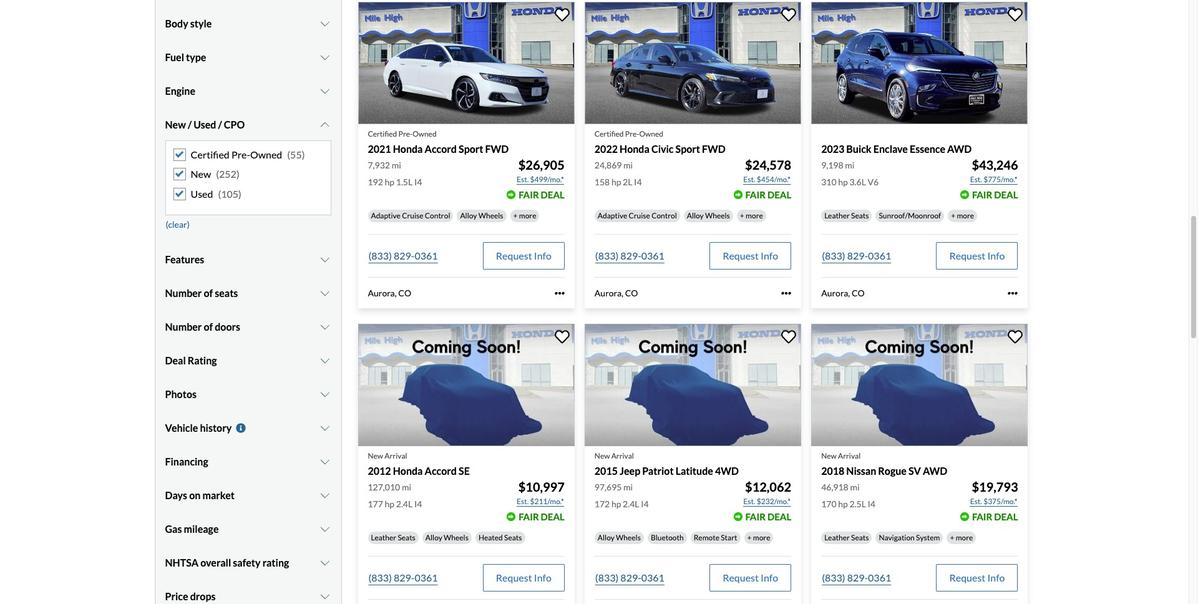 Task type: vqa. For each thing, say whether or not it's contained in the screenshot.
the that,
no



Task type: locate. For each thing, give the bounding box(es) containing it.
body style
[[165, 18, 212, 29]]

2.4l
[[396, 499, 413, 509], [623, 499, 640, 509]]

leather seats for $19,793
[[825, 533, 869, 542]]

control for $24,578
[[652, 211, 677, 220]]

1 chevron down image from the top
[[319, 53, 331, 63]]

mi down jeep
[[624, 482, 633, 492]]

0361 for $24,578
[[642, 250, 665, 261]]

essence
[[910, 143, 946, 155]]

(833) 829-0361
[[369, 250, 438, 261], [595, 250, 665, 261], [822, 250, 892, 261], [369, 572, 438, 584], [595, 572, 665, 584], [822, 572, 892, 584]]

mi right 7,932
[[392, 160, 401, 170]]

sport inside certified pre-owned 2021 honda accord sport fwd
[[459, 143, 484, 155]]

request for $24,578
[[723, 250, 759, 261]]

1 horizontal spatial aurora, co
[[595, 288, 638, 298]]

fair deal down est. $454/mo.* button
[[746, 189, 792, 200]]

i4 down patriot
[[641, 499, 649, 509]]

hp inside 127,010 mi 177 hp 2.4l i4
[[385, 499, 395, 509]]

est. down $24,578
[[744, 175, 756, 184]]

honda inside certified pre-owned 2022 honda civic sport fwd
[[620, 143, 650, 155]]

cruise for $24,578
[[629, 211, 650, 220]]

2021
[[368, 143, 391, 155]]

1 arrival from the left
[[385, 451, 407, 461]]

adaptive down 192
[[371, 211, 401, 220]]

(833) 829-0361 button for $12,062
[[595, 564, 665, 592]]

chevron down image inside deal rating dropdown button
[[319, 356, 331, 366]]

1 vertical spatial used
[[191, 188, 213, 199]]

hp inside 7,932 mi 192 hp 1.5l i4
[[385, 176, 395, 187]]

mi for $24,578
[[624, 160, 633, 170]]

2 aurora, co from the left
[[595, 288, 638, 298]]

(833) 829-0361 button for $24,578
[[595, 242, 665, 270]]

chevron down image inside price drops dropdown button
[[319, 592, 331, 602]]

hp left the 2l
[[612, 176, 621, 187]]

adaptive cruise control
[[371, 211, 450, 220], [598, 211, 677, 220]]

2 adaptive from the left
[[598, 211, 628, 220]]

accord left se
[[425, 465, 457, 477]]

hp right 170
[[839, 499, 848, 509]]

1 horizontal spatial owned
[[413, 129, 437, 138]]

1 of from the top
[[204, 287, 213, 299]]

2 adaptive cruise control from the left
[[598, 211, 677, 220]]

chevron down image for new / used / cpo
[[319, 120, 331, 130]]

leather
[[825, 211, 850, 220], [371, 533, 396, 542], [825, 533, 850, 542]]

+ more right start
[[748, 533, 771, 542]]

2 2.4l from the left
[[623, 499, 640, 509]]

fwd inside certified pre-owned 2021 honda accord sport fwd
[[485, 143, 509, 155]]

honda up 7,932 mi 192 hp 1.5l i4
[[393, 143, 423, 155]]

170
[[822, 499, 837, 509]]

+ more for $24,578
[[740, 211, 763, 220]]

2 horizontal spatial co
[[852, 288, 865, 298]]

hp right the 310
[[839, 176, 848, 187]]

rating
[[263, 557, 289, 569]]

arrival for $10,997
[[385, 451, 407, 461]]

leather down 170
[[825, 533, 850, 542]]

mi inside 46,918 mi 170 hp 2.5l i4
[[851, 482, 860, 492]]

info for $19,793
[[988, 572, 1005, 584]]

1 accord from the top
[[425, 143, 457, 155]]

97,695 mi 172 hp 2.4l i4
[[595, 482, 649, 509]]

market
[[203, 489, 235, 501]]

chevron down image inside body style dropdown button
[[319, 19, 331, 29]]

est. down $19,793
[[971, 497, 983, 506]]

0 vertical spatial number
[[165, 287, 202, 299]]

mi right 127,010
[[402, 482, 411, 492]]

seats down the 2.5l
[[852, 533, 869, 542]]

0 horizontal spatial 2.4l
[[396, 499, 413, 509]]

(833) 829-0361 button
[[368, 242, 439, 270], [595, 242, 665, 270], [822, 242, 892, 270], [368, 564, 439, 592], [595, 564, 665, 592], [822, 564, 892, 592]]

accord
[[425, 143, 457, 155], [425, 465, 457, 477]]

i4 down 'new arrival 2012 honda accord se'
[[414, 499, 422, 509]]

0361 for $19,793
[[868, 572, 892, 584]]

mi inside 7,932 mi 192 hp 1.5l i4
[[392, 160, 401, 170]]

+ right system
[[950, 533, 955, 542]]

mi up the 2l
[[624, 160, 633, 170]]

2 chevron down image from the top
[[319, 86, 331, 96]]

1 adaptive from the left
[[371, 211, 401, 220]]

more for $24,578
[[746, 211, 763, 220]]

1 horizontal spatial ellipsis h image
[[782, 288, 792, 298]]

hp inside 97,695 mi 172 hp 2.4l i4
[[612, 499, 621, 509]]

aurora, co
[[368, 288, 411, 298], [595, 288, 638, 298], [822, 288, 865, 298]]

(252)
[[216, 168, 240, 180]]

est. inside "$19,793 est. $375/mo.*"
[[971, 497, 983, 506]]

request info for $10,997
[[496, 572, 552, 584]]

i4
[[414, 176, 422, 187], [634, 176, 642, 187], [414, 499, 422, 509], [641, 499, 649, 509], [868, 499, 876, 509]]

arrival
[[385, 451, 407, 461], [612, 451, 634, 461], [838, 451, 861, 461]]

1 vertical spatial accord
[[425, 465, 457, 477]]

honda up 127,010 mi 177 hp 2.4l i4 in the left bottom of the page
[[393, 465, 423, 477]]

2 horizontal spatial certified
[[595, 129, 624, 138]]

fuel type
[[165, 51, 206, 63]]

0 horizontal spatial co
[[399, 288, 411, 298]]

deal down $375/mo.*
[[995, 511, 1019, 522]]

est. down $10,997
[[517, 497, 529, 506]]

pre- up 24,869 mi 158 hp 2l i4
[[625, 129, 640, 138]]

deal for $19,793
[[995, 511, 1019, 522]]

new for $10,997
[[368, 451, 383, 461]]

navigation
[[879, 533, 915, 542]]

request info button
[[483, 242, 565, 270], [710, 242, 792, 270], [937, 242, 1019, 270], [483, 564, 565, 592], [710, 564, 792, 592], [937, 564, 1019, 592]]

heated
[[479, 533, 503, 542]]

adaptive cruise control for $26,905
[[371, 211, 450, 220]]

awd right essence
[[948, 143, 972, 155]]

new inside 'new arrival 2012 honda accord se'
[[368, 451, 383, 461]]

1 / from the left
[[188, 119, 192, 131]]

adaptive cruise control down the 2l
[[598, 211, 677, 220]]

more for $26,905
[[519, 211, 537, 220]]

1 horizontal spatial fwd
[[702, 143, 726, 155]]

latitude
[[676, 465, 713, 477]]

2 of from the top
[[204, 321, 213, 333]]

certified pre-owned (55)
[[191, 149, 305, 161]]

price
[[165, 590, 188, 602]]

est. down $43,246
[[971, 175, 983, 184]]

2 number from the top
[[165, 321, 202, 333]]

arrival inside 'new arrival 2012 honda accord se'
[[385, 451, 407, 461]]

fair for $24,578
[[746, 189, 766, 200]]

chevron down image inside number of doors dropdown button
[[319, 322, 331, 332]]

$12,062 est. $232/mo.*
[[744, 479, 792, 506]]

829- for $19,793
[[848, 572, 868, 584]]

1 co from the left
[[399, 288, 411, 298]]

hp right 177
[[385, 499, 395, 509]]

chevron down image inside engine dropdown button
[[319, 86, 331, 96]]

0 horizontal spatial sport
[[459, 143, 484, 155]]

+ more down est. $454/mo.* button
[[740, 211, 763, 220]]

arrival up jeep
[[612, 451, 634, 461]]

new inside new arrival 2015 jeep patriot latitude 4wd
[[595, 451, 610, 461]]

hp for $19,793
[[839, 499, 848, 509]]

chevron down image inside photos dropdown button
[[319, 389, 331, 399]]

owned for $26,905
[[413, 129, 437, 138]]

i4 inside 7,932 mi 192 hp 1.5l i4
[[414, 176, 422, 187]]

awd
[[948, 143, 972, 155], [923, 465, 948, 477]]

adaptive for $24,578
[[598, 211, 628, 220]]

certified
[[368, 129, 397, 138], [595, 129, 624, 138], [191, 149, 230, 161]]

accord right 2021
[[425, 143, 457, 155]]

used down new (252)
[[191, 188, 213, 199]]

chevron down image inside financing dropdown button
[[319, 457, 331, 467]]

new up used (105) at the left
[[191, 168, 211, 180]]

+ more for $26,905
[[513, 211, 537, 220]]

2 aurora, from the left
[[595, 288, 624, 298]]

hp inside 9,198 mi 310 hp 3.6l v6
[[839, 176, 848, 187]]

arrival up "nissan"
[[838, 451, 861, 461]]

deal down $775/mo.*
[[995, 189, 1019, 200]]

1 horizontal spatial sport
[[676, 143, 700, 155]]

civic
[[652, 143, 674, 155]]

deal down $211/mo.*
[[541, 511, 565, 522]]

1 adaptive cruise control from the left
[[371, 211, 450, 220]]

pre-
[[399, 129, 413, 138], [625, 129, 640, 138], [232, 149, 250, 161]]

0 horizontal spatial aurora,
[[368, 288, 397, 298]]

start
[[721, 533, 738, 542]]

3 chevron down image from the top
[[319, 288, 331, 298]]

new up 2012
[[368, 451, 383, 461]]

1 horizontal spatial control
[[652, 211, 677, 220]]

3 co from the left
[[852, 288, 865, 298]]

chevron down image for engine
[[319, 86, 331, 96]]

adaptive down 158
[[598, 211, 628, 220]]

1 horizontal spatial adaptive
[[598, 211, 628, 220]]

0 horizontal spatial aurora, co
[[368, 288, 411, 298]]

1 horizontal spatial 2.4l
[[623, 499, 640, 509]]

new up 2018 on the right
[[822, 451, 837, 461]]

est. for $19,793
[[971, 497, 983, 506]]

2.4l inside 127,010 mi 177 hp 2.4l i4
[[396, 499, 413, 509]]

2.4l down 127,010
[[396, 499, 413, 509]]

fair down est. $232/mo.* button on the right
[[746, 511, 766, 522]]

2 horizontal spatial aurora, co
[[822, 288, 865, 298]]

1 fwd from the left
[[485, 143, 509, 155]]

i4 for $10,997
[[414, 499, 422, 509]]

0 horizontal spatial cruise
[[402, 211, 424, 220]]

owned for $24,578
[[640, 129, 664, 138]]

est. $499/mo.* button
[[516, 173, 565, 186]]

2 accord from the top
[[425, 465, 457, 477]]

fair deal down est. $775/mo.* button
[[973, 189, 1019, 200]]

chevron down image for deal rating
[[319, 356, 331, 366]]

price drops
[[165, 590, 216, 602]]

1 cruise from the left
[[402, 211, 424, 220]]

new inside new arrival 2018 nissan rogue sv awd
[[822, 451, 837, 461]]

2023
[[822, 143, 845, 155]]

request
[[496, 250, 532, 261], [723, 250, 759, 261], [950, 250, 986, 261], [496, 572, 532, 584], [723, 572, 759, 584], [950, 572, 986, 584]]

leather seats down 177
[[371, 533, 416, 542]]

request for $12,062
[[723, 572, 759, 584]]

1 number from the top
[[165, 287, 202, 299]]

pre- inside certified pre-owned 2022 honda civic sport fwd
[[625, 129, 640, 138]]

certified inside certified pre-owned 2021 honda accord sport fwd
[[368, 129, 397, 138]]

owned up 7,932 mi 192 hp 1.5l i4
[[413, 129, 437, 138]]

honda for $26,905
[[393, 143, 423, 155]]

leather seats
[[825, 211, 869, 220], [371, 533, 416, 542], [825, 533, 869, 542]]

est. down $12,062
[[744, 497, 756, 506]]

1 2.4l from the left
[[396, 499, 413, 509]]

$26,905
[[519, 157, 565, 172]]

fair for $43,246
[[973, 189, 993, 200]]

number
[[165, 287, 202, 299], [165, 321, 202, 333]]

est. inside $10,997 est. $211/mo.*
[[517, 497, 529, 506]]

chevron down image for nhtsa overall safety rating
[[319, 558, 331, 568]]

2 horizontal spatial ellipsis h image
[[1009, 288, 1019, 298]]

chevron down image inside fuel type 'dropdown button'
[[319, 53, 331, 63]]

hp inside 24,869 mi 158 hp 2l i4
[[612, 176, 621, 187]]

mi inside 9,198 mi 310 hp 3.6l v6
[[845, 160, 855, 170]]

0 horizontal spatial /
[[188, 119, 192, 131]]

1 aurora, from the left
[[368, 288, 397, 298]]

7 chevron down image from the top
[[319, 524, 331, 534]]

sport for $26,905
[[459, 143, 484, 155]]

0 horizontal spatial fwd
[[485, 143, 509, 155]]

arrival inside new arrival 2015 jeep patriot latitude 4wd
[[612, 451, 634, 461]]

2 horizontal spatial arrival
[[838, 451, 861, 461]]

on
[[189, 489, 201, 501]]

+ more right system
[[950, 533, 973, 542]]

used left cpo
[[194, 119, 216, 131]]

7 chevron down image from the top
[[319, 592, 331, 602]]

2 control from the left
[[652, 211, 677, 220]]

2015
[[595, 465, 618, 477]]

est. inside $12,062 est. $232/mo.*
[[744, 497, 756, 506]]

fair deal
[[519, 189, 565, 200], [746, 189, 792, 200], [973, 189, 1019, 200], [519, 511, 565, 522], [746, 511, 792, 522], [973, 511, 1019, 522]]

pre- up 7,932 mi 192 hp 1.5l i4
[[399, 129, 413, 138]]

0 horizontal spatial control
[[425, 211, 450, 220]]

1 vertical spatial awd
[[923, 465, 948, 477]]

est. down $26,905 at the top
[[517, 175, 529, 184]]

1 horizontal spatial co
[[625, 288, 638, 298]]

hp for $24,578
[[612, 176, 621, 187]]

est. inside $26,905 est. $499/mo.*
[[517, 175, 529, 184]]

owned left (55)
[[250, 149, 282, 161]]

aurora, co for $26,905
[[368, 288, 411, 298]]

i4 right the 2l
[[634, 176, 642, 187]]

2 chevron down image from the top
[[319, 120, 331, 130]]

0 horizontal spatial owned
[[250, 149, 282, 161]]

new inside dropdown button
[[165, 119, 186, 131]]

177
[[368, 499, 383, 509]]

seats down 127,010 mi 177 hp 2.4l i4 in the left bottom of the page
[[398, 533, 416, 542]]

i4 inside 24,869 mi 158 hp 2l i4
[[634, 176, 642, 187]]

more
[[519, 211, 537, 220], [746, 211, 763, 220], [957, 211, 975, 220], [753, 533, 771, 542], [956, 533, 973, 542]]

(833) 829-0361 button for $26,905
[[368, 242, 439, 270]]

chevron down image inside number of seats dropdown button
[[319, 288, 331, 298]]

pre- for $24,578
[[625, 129, 640, 138]]

est. for $12,062
[[744, 497, 756, 506]]

est. inside $43,246 est. $775/mo.*
[[971, 175, 983, 184]]

mi inside 24,869 mi 158 hp 2l i4
[[624, 160, 633, 170]]

pre- inside certified pre-owned 2021 honda accord sport fwd
[[399, 129, 413, 138]]

seats for alloy wheels
[[398, 533, 416, 542]]

of left doors
[[204, 321, 213, 333]]

fwd for $26,905
[[485, 143, 509, 155]]

5 chevron down image from the top
[[319, 389, 331, 399]]

certified for $26,905
[[368, 129, 397, 138]]

control for $26,905
[[425, 211, 450, 220]]

request info
[[496, 250, 552, 261], [723, 250, 779, 261], [950, 250, 1005, 261], [496, 572, 552, 584], [723, 572, 779, 584], [950, 572, 1005, 584]]

fair down est. $775/mo.* button
[[973, 189, 993, 200]]

certified inside certified pre-owned 2022 honda civic sport fwd
[[595, 129, 624, 138]]

number up deal rating
[[165, 321, 202, 333]]

1 ellipsis h image from the left
[[555, 288, 565, 298]]

honda
[[393, 143, 423, 155], [620, 143, 650, 155], [393, 465, 423, 477]]

deal for $26,905
[[541, 189, 565, 200]]

1 horizontal spatial certified
[[368, 129, 397, 138]]

deal rating button
[[165, 345, 331, 376]]

certified up new (252)
[[191, 149, 230, 161]]

photos button
[[165, 379, 331, 410]]

2 horizontal spatial pre-
[[625, 129, 640, 138]]

drops
[[190, 590, 216, 602]]

control
[[425, 211, 450, 220], [652, 211, 677, 220]]

1 vertical spatial number
[[165, 321, 202, 333]]

3 chevron down image from the top
[[319, 255, 331, 265]]

chevron down image inside gas mileage dropdown button
[[319, 524, 331, 534]]

fair down est. $499/mo.* button at the top of page
[[519, 189, 539, 200]]

2 horizontal spatial owned
[[640, 129, 664, 138]]

nhtsa
[[165, 557, 199, 569]]

+ more
[[513, 211, 537, 220], [740, 211, 763, 220], [952, 211, 975, 220], [748, 533, 771, 542], [950, 533, 973, 542]]

2 / from the left
[[218, 119, 222, 131]]

i4 for $24,578
[[634, 176, 642, 187]]

chevron down image
[[319, 19, 331, 29], [319, 120, 331, 130], [319, 288, 331, 298], [319, 322, 331, 332], [319, 389, 331, 399], [319, 491, 331, 501], [319, 524, 331, 534], [319, 558, 331, 568]]

chevron down image for body style
[[319, 19, 331, 29]]

fair down est. $211/mo.* button
[[519, 511, 539, 522]]

chevron down image inside nhtsa overall safety rating dropdown button
[[319, 558, 331, 568]]

2 cruise from the left
[[629, 211, 650, 220]]

mi up the 2.5l
[[851, 482, 860, 492]]

2.4l right the 172 at bottom
[[623, 499, 640, 509]]

of inside dropdown button
[[204, 321, 213, 333]]

/
[[188, 119, 192, 131], [218, 119, 222, 131]]

0 horizontal spatial ellipsis h image
[[555, 288, 565, 298]]

request for $26,905
[[496, 250, 532, 261]]

awd right sv at the bottom of page
[[923, 465, 948, 477]]

3 aurora, from the left
[[822, 288, 850, 298]]

0361
[[415, 250, 438, 261], [642, 250, 665, 261], [868, 250, 892, 261], [415, 572, 438, 584], [642, 572, 665, 584], [868, 572, 892, 584]]

number down features
[[165, 287, 202, 299]]

owned up civic
[[640, 129, 664, 138]]

0 horizontal spatial adaptive cruise control
[[371, 211, 450, 220]]

aurora,
[[368, 288, 397, 298], [595, 288, 624, 298], [822, 288, 850, 298]]

overall
[[201, 557, 231, 569]]

deal for $12,062
[[768, 511, 792, 522]]

mi inside 127,010 mi 177 hp 2.4l i4
[[402, 482, 411, 492]]

0 horizontal spatial adaptive
[[371, 211, 401, 220]]

leather down 177
[[371, 533, 396, 542]]

2.4l for $12,062
[[623, 499, 640, 509]]

certified up 2022 on the top
[[595, 129, 624, 138]]

number inside dropdown button
[[165, 321, 202, 333]]

arrival up 2012
[[385, 451, 407, 461]]

fair deal down est. $211/mo.* button
[[519, 511, 565, 522]]

alloy for $10,997
[[426, 533, 442, 542]]

fair deal for $19,793
[[973, 511, 1019, 522]]

+ more down est. $775/mo.* button
[[952, 211, 975, 220]]

2 horizontal spatial aurora,
[[822, 288, 850, 298]]

hp right the 172 at bottom
[[612, 499, 621, 509]]

$24,578 est. $454/mo.*
[[744, 157, 792, 184]]

hp for $26,905
[[385, 176, 395, 187]]

4 chevron down image from the top
[[319, 322, 331, 332]]

2.4l inside 97,695 mi 172 hp 2.4l i4
[[623, 499, 640, 509]]

new
[[165, 119, 186, 131], [191, 168, 211, 180], [368, 451, 383, 461], [595, 451, 610, 461], [822, 451, 837, 461]]

aurora, for $26,905
[[368, 288, 397, 298]]

fair deal for $24,578
[[746, 189, 792, 200]]

2 arrival from the left
[[612, 451, 634, 461]]

of for seats
[[204, 287, 213, 299]]

mi right 9,198
[[845, 160, 855, 170]]

new up 2015
[[595, 451, 610, 461]]

pre- up (252)
[[232, 149, 250, 161]]

hp inside 46,918 mi 170 hp 2.5l i4
[[839, 499, 848, 509]]

+ down est. $454/mo.* button
[[740, 211, 745, 220]]

$499/mo.*
[[530, 175, 564, 184]]

6 chevron down image from the top
[[319, 491, 331, 501]]

financing button
[[165, 446, 331, 477]]

1 chevron down image from the top
[[319, 19, 331, 29]]

fair deal down the est. $375/mo.* "button"
[[973, 511, 1019, 522]]

v6
[[868, 176, 879, 187]]

leather down the 310
[[825, 211, 850, 220]]

6 chevron down image from the top
[[319, 457, 331, 467]]

request info for $12,062
[[723, 572, 779, 584]]

ellipsis h image
[[555, 288, 565, 298], [782, 288, 792, 298], [1009, 288, 1019, 298]]

deal for $43,246
[[995, 189, 1019, 200]]

fair down the est. $375/mo.* "button"
[[973, 511, 993, 522]]

0 vertical spatial used
[[194, 119, 216, 131]]

1 horizontal spatial aurora,
[[595, 288, 624, 298]]

patriot
[[643, 465, 674, 477]]

new down the engine
[[165, 119, 186, 131]]

1 aurora, co from the left
[[368, 288, 411, 298]]

nissan
[[847, 465, 877, 477]]

more down est. $499/mo.* button at the top of page
[[519, 211, 537, 220]]

chevron down image for photos
[[319, 389, 331, 399]]

deal down $232/mo.*
[[768, 511, 792, 522]]

cruise down the 2l
[[629, 211, 650, 220]]

2 ellipsis h image from the left
[[782, 288, 792, 298]]

adaptive cruise control for $24,578
[[598, 211, 677, 220]]

sport inside certified pre-owned 2022 honda civic sport fwd
[[676, 143, 700, 155]]

arrival inside new arrival 2018 nissan rogue sv awd
[[838, 451, 861, 461]]

more down est. $454/mo.* button
[[746, 211, 763, 220]]

1 vertical spatial of
[[204, 321, 213, 333]]

3 ellipsis h image from the left
[[1009, 288, 1019, 298]]

1 horizontal spatial pre-
[[399, 129, 413, 138]]

2 sport from the left
[[676, 143, 700, 155]]

3 arrival from the left
[[838, 451, 861, 461]]

chevron down image for price drops
[[319, 592, 331, 602]]

fwd inside certified pre-owned 2022 honda civic sport fwd
[[702, 143, 726, 155]]

+ down est. $499/mo.* button at the top of page
[[513, 211, 518, 220]]

sport
[[459, 143, 484, 155], [676, 143, 700, 155]]

$10,997 est. $211/mo.*
[[517, 479, 565, 506]]

i4 right 1.5l
[[414, 176, 422, 187]]

deal down $499/mo.*
[[541, 189, 565, 200]]

7,932
[[368, 160, 390, 170]]

leather seats down the 2.5l
[[825, 533, 869, 542]]

honda inside certified pre-owned 2021 honda accord sport fwd
[[393, 143, 423, 155]]

1 horizontal spatial cruise
[[629, 211, 650, 220]]

cruise down 1.5l
[[402, 211, 424, 220]]

1 sport from the left
[[459, 143, 484, 155]]

mi inside 97,695 mi 172 hp 2.4l i4
[[624, 482, 633, 492]]

2 co from the left
[[625, 288, 638, 298]]

number of seats
[[165, 287, 238, 299]]

alloy wheels for $10,997
[[426, 533, 469, 542]]

number of doors button
[[165, 311, 331, 343]]

chevron down image inside new / used / cpo dropdown button
[[319, 120, 331, 130]]

4 chevron down image from the top
[[319, 356, 331, 366]]

number for number of doors
[[165, 321, 202, 333]]

2 fwd from the left
[[702, 143, 726, 155]]

honda left civic
[[620, 143, 650, 155]]

mi for $10,997
[[402, 482, 411, 492]]

fair deal down est. $232/mo.* button on the right
[[746, 511, 792, 522]]

of inside dropdown button
[[204, 287, 213, 299]]

chevron down image inside days on market dropdown button
[[319, 491, 331, 501]]

certified pre-owned 2021 honda accord sport fwd
[[368, 129, 509, 155]]

1 horizontal spatial adaptive cruise control
[[598, 211, 677, 220]]

chevron down image
[[319, 53, 331, 63], [319, 86, 331, 96], [319, 255, 331, 265], [319, 356, 331, 366], [319, 423, 331, 433], [319, 457, 331, 467], [319, 592, 331, 602]]

i4 inside 127,010 mi 177 hp 2.4l i4
[[414, 499, 422, 509]]

alloy for $24,578
[[687, 211, 704, 220]]

i4 inside 97,695 mi 172 hp 2.4l i4
[[641, 499, 649, 509]]

certified up 2021
[[368, 129, 397, 138]]

0 horizontal spatial arrival
[[385, 451, 407, 461]]

owned inside certified pre-owned 2022 honda civic sport fwd
[[640, 129, 664, 138]]

24,869 mi 158 hp 2l i4
[[595, 160, 642, 187]]

1 horizontal spatial arrival
[[612, 451, 634, 461]]

/ down the engine
[[188, 119, 192, 131]]

(833)
[[369, 250, 392, 261], [595, 250, 619, 261], [822, 250, 846, 261], [369, 572, 392, 584], [595, 572, 619, 584], [822, 572, 846, 584]]

fair for $10,997
[[519, 511, 539, 522]]

more right system
[[956, 533, 973, 542]]

2022
[[595, 143, 618, 155]]

deal down $454/mo.*
[[768, 189, 792, 200]]

3.6l
[[850, 176, 866, 187]]

1 control from the left
[[425, 211, 450, 220]]

number inside dropdown button
[[165, 287, 202, 299]]

adaptive cruise control down 1.5l
[[371, 211, 450, 220]]

est. inside $24,578 est. $454/mo.*
[[744, 175, 756, 184]]

8 chevron down image from the top
[[319, 558, 331, 568]]

seats down 3.6l
[[852, 211, 869, 220]]

adaptive
[[371, 211, 401, 220], [598, 211, 628, 220]]

1 horizontal spatial /
[[218, 119, 222, 131]]

/ left cpo
[[218, 119, 222, 131]]

0 vertical spatial of
[[204, 287, 213, 299]]

fair down est. $454/mo.* button
[[746, 189, 766, 200]]

0 vertical spatial accord
[[425, 143, 457, 155]]

owned inside certified pre-owned 2021 honda accord sport fwd
[[413, 129, 437, 138]]

deal rating
[[165, 354, 217, 366]]

honda for $24,578
[[620, 143, 650, 155]]

i4 inside 46,918 mi 170 hp 2.5l i4
[[868, 499, 876, 509]]

chevron down image inside features dropdown button
[[319, 255, 331, 265]]



Task type: describe. For each thing, give the bounding box(es) containing it.
fair for $26,905
[[519, 189, 539, 200]]

pre- for $26,905
[[399, 129, 413, 138]]

est. for $10,997
[[517, 497, 529, 506]]

est. $775/mo.* button
[[970, 173, 1019, 186]]

days on market
[[165, 489, 235, 501]]

awd inside new arrival 2018 nissan rogue sv awd
[[923, 465, 948, 477]]

new arrival 2018 nissan rogue sv awd
[[822, 451, 948, 477]]

alloy wheels for $26,905
[[460, 211, 503, 220]]

(833) for $12,062
[[595, 572, 619, 584]]

of for doors
[[204, 321, 213, 333]]

mi for $43,246
[[845, 160, 855, 170]]

vehicle history button
[[165, 412, 331, 444]]

(833) 829-0361 button for $19,793
[[822, 564, 892, 592]]

7,932 mi 192 hp 1.5l i4
[[368, 160, 422, 187]]

buick
[[847, 143, 872, 155]]

i4 for $19,793
[[868, 499, 876, 509]]

mi for $19,793
[[851, 482, 860, 492]]

+ more for $19,793
[[950, 533, 973, 542]]

829- for $24,578
[[621, 250, 642, 261]]

features
[[165, 253, 204, 265]]

request info button for $10,997
[[483, 564, 565, 592]]

ellipsis h image for $26,905
[[555, 288, 565, 298]]

$775/mo.*
[[984, 175, 1018, 184]]

chevron down image for number of doors
[[319, 322, 331, 332]]

chevron down image for features
[[319, 255, 331, 265]]

est. $454/mo.* button
[[743, 173, 792, 186]]

request info button for $26,905
[[483, 242, 565, 270]]

polished metal metallic 2012 honda accord se sedan front-wheel drive 5-speed automatic overdrive image
[[358, 324, 575, 446]]

nhtsa overall safety rating
[[165, 557, 289, 569]]

financing
[[165, 456, 208, 467]]

leather seats down 3.6l
[[825, 211, 869, 220]]

history
[[200, 422, 232, 434]]

emperor blue metallic 2023 buick enclave essence awd suv / crossover four-wheel drive 9-speed automatic image
[[812, 2, 1028, 124]]

aurora, co for $24,578
[[595, 288, 638, 298]]

gas
[[165, 523, 182, 535]]

features button
[[165, 244, 331, 275]]

photos
[[165, 388, 197, 400]]

info for $12,062
[[761, 572, 779, 584]]

fair for $19,793
[[973, 511, 993, 522]]

more for $19,793
[[956, 533, 973, 542]]

(105)
[[218, 188, 242, 199]]

est. $211/mo.* button
[[516, 496, 565, 508]]

chevron down image for fuel type
[[319, 53, 331, 63]]

2l
[[623, 176, 633, 187]]

request info for $24,578
[[723, 250, 779, 261]]

request info button for $19,793
[[937, 564, 1019, 592]]

(clear)
[[166, 219, 190, 230]]

$26,905 est. $499/mo.*
[[517, 157, 565, 184]]

0 vertical spatial awd
[[948, 143, 972, 155]]

honda inside 'new arrival 2012 honda accord se'
[[393, 465, 423, 477]]

new arrival 2012 honda accord se
[[368, 451, 470, 477]]

rating
[[188, 354, 217, 366]]

body
[[165, 18, 188, 29]]

+ for $26,905
[[513, 211, 518, 220]]

(833) for $26,905
[[369, 250, 392, 261]]

$43,246
[[972, 157, 1019, 172]]

i4 for $12,062
[[641, 499, 649, 509]]

est. for $26,905
[[517, 175, 529, 184]]

(833) 829-0361 for $26,905
[[369, 250, 438, 261]]

(833) 829-0361 for $24,578
[[595, 250, 665, 261]]

info for $24,578
[[761, 250, 779, 261]]

white 2021 honda accord sport fwd sedan front-wheel drive continuously variable transmission image
[[358, 2, 575, 124]]

style
[[190, 18, 212, 29]]

deal for $10,997
[[541, 511, 565, 522]]

$375/mo.*
[[984, 497, 1018, 506]]

new arrival 2015 jeep patriot latitude 4wd
[[595, 451, 739, 477]]

97,695
[[595, 482, 622, 492]]

fair deal for $26,905
[[519, 189, 565, 200]]

9,198 mi 310 hp 3.6l v6
[[822, 160, 879, 187]]

deal for $24,578
[[768, 189, 792, 200]]

5 chevron down image from the top
[[319, 423, 331, 433]]

more down est. $775/mo.* button
[[957, 211, 975, 220]]

new for $12,062
[[595, 451, 610, 461]]

$19,793 est. $375/mo.*
[[971, 479, 1019, 506]]

0 horizontal spatial pre-
[[232, 149, 250, 161]]

enclave
[[874, 143, 908, 155]]

engine
[[165, 85, 195, 97]]

127,010 mi 177 hp 2.4l i4
[[368, 482, 422, 509]]

3 aurora, co from the left
[[822, 288, 865, 298]]

(833) 829-0361 for $19,793
[[822, 572, 892, 584]]

sunroof/moonroof
[[879, 211, 942, 220]]

leather for $10,997
[[371, 533, 396, 542]]

new / used / cpo button
[[165, 109, 331, 141]]

body style button
[[165, 8, 331, 39]]

$19,793
[[972, 479, 1019, 494]]

co for $24,578
[[625, 288, 638, 298]]

request for $10,997
[[496, 572, 532, 584]]

request for $19,793
[[950, 572, 986, 584]]

2012
[[368, 465, 391, 477]]

46,918 mi 170 hp 2.5l i4
[[822, 482, 876, 509]]

24,869
[[595, 160, 622, 170]]

chevron down image for number of seats
[[319, 288, 331, 298]]

+ right "sunroof/moonroof" at top right
[[952, 211, 956, 220]]

310
[[822, 176, 837, 187]]

cpo
[[224, 119, 245, 131]]

black 2022 honda civic sport fwd sedan front-wheel drive continuously variable transmission image
[[585, 2, 802, 124]]

number of seats button
[[165, 278, 331, 309]]

est. $232/mo.* button
[[743, 496, 792, 508]]

vehicle
[[165, 422, 198, 434]]

(55)
[[287, 149, 305, 161]]

hp for $43,246
[[839, 176, 848, 187]]

request info button for $24,578
[[710, 242, 792, 270]]

(833) for $24,578
[[595, 250, 619, 261]]

safety
[[233, 557, 261, 569]]

type
[[186, 51, 206, 63]]

(833) for $10,997
[[369, 572, 392, 584]]

gas mileage button
[[165, 514, 331, 545]]

bluetooth
[[651, 533, 684, 542]]

navigation system
[[879, 533, 940, 542]]

fair deal for $10,997
[[519, 511, 565, 522]]

black clearcoat 2015 jeep patriot latitude 4wd suv / crossover four-wheel drive 6-speed automatic image
[[585, 324, 802, 446]]

fwd for $24,578
[[702, 143, 726, 155]]

seats for sunroof/moonroof
[[852, 211, 869, 220]]

accord inside 'new arrival 2012 honda accord se'
[[425, 465, 457, 477]]

request info button for $12,062
[[710, 564, 792, 592]]

days on market button
[[165, 480, 331, 511]]

accord inside certified pre-owned 2021 honda accord sport fwd
[[425, 143, 457, 155]]

0 horizontal spatial certified
[[191, 149, 230, 161]]

se
[[459, 465, 470, 477]]

192
[[368, 176, 383, 187]]

magnetic black 2018 nissan rogue sv awd suv / crossover all-wheel drive continuously variable transmission image
[[812, 324, 1028, 446]]

$211/mo.*
[[530, 497, 564, 506]]

i4 for $26,905
[[414, 176, 422, 187]]

new / used / cpo
[[165, 119, 245, 131]]

$12,062
[[745, 479, 792, 494]]

+ for $19,793
[[950, 533, 955, 542]]

leather for $19,793
[[825, 533, 850, 542]]

mi for $12,062
[[624, 482, 633, 492]]

wheels for $26,905
[[479, 211, 503, 220]]

seats right heated at bottom left
[[504, 533, 522, 542]]

+ right start
[[748, 533, 752, 542]]

fair deal for $43,246
[[973, 189, 1019, 200]]

jeep
[[620, 465, 641, 477]]

remote start
[[694, 533, 738, 542]]

chevron down image for days on market
[[319, 491, 331, 501]]

$454/mo.*
[[757, 175, 791, 184]]

vehicle history
[[165, 422, 232, 434]]

system
[[916, 533, 940, 542]]

alloy wheels for $24,578
[[687, 211, 730, 220]]

829- for $26,905
[[394, 250, 415, 261]]

ellipsis h image for $24,578
[[782, 288, 792, 298]]

leather seats for $10,997
[[371, 533, 416, 542]]

est. for $43,246
[[971, 175, 983, 184]]

used inside dropdown button
[[194, 119, 216, 131]]

2018
[[822, 465, 845, 477]]

nhtsa overall safety rating button
[[165, 547, 331, 579]]

158
[[595, 176, 610, 187]]

$43,246 est. $775/mo.*
[[971, 157, 1019, 184]]

46,918
[[822, 482, 849, 492]]

(833) 829-0361 for $12,062
[[595, 572, 665, 584]]

hp for $10,997
[[385, 499, 395, 509]]

aurora, for $24,578
[[595, 288, 624, 298]]

2023 buick enclave essence awd
[[822, 143, 972, 155]]

mi for $26,905
[[392, 160, 401, 170]]

9,198
[[822, 160, 844, 170]]

days
[[165, 489, 187, 501]]

co for $26,905
[[399, 288, 411, 298]]

heated seats
[[479, 533, 522, 542]]

gas mileage
[[165, 523, 219, 535]]

fair deal for $12,062
[[746, 511, 792, 522]]

829- for $12,062
[[621, 572, 642, 584]]

$232/mo.*
[[757, 497, 791, 506]]

info circle image
[[235, 423, 247, 433]]

chevron down image for financing
[[319, 457, 331, 467]]

number for number of seats
[[165, 287, 202, 299]]

more right start
[[753, 533, 771, 542]]

2.4l for $10,997
[[396, 499, 413, 509]]

request info for $19,793
[[950, 572, 1005, 584]]

seats for navigation system
[[852, 533, 869, 542]]



